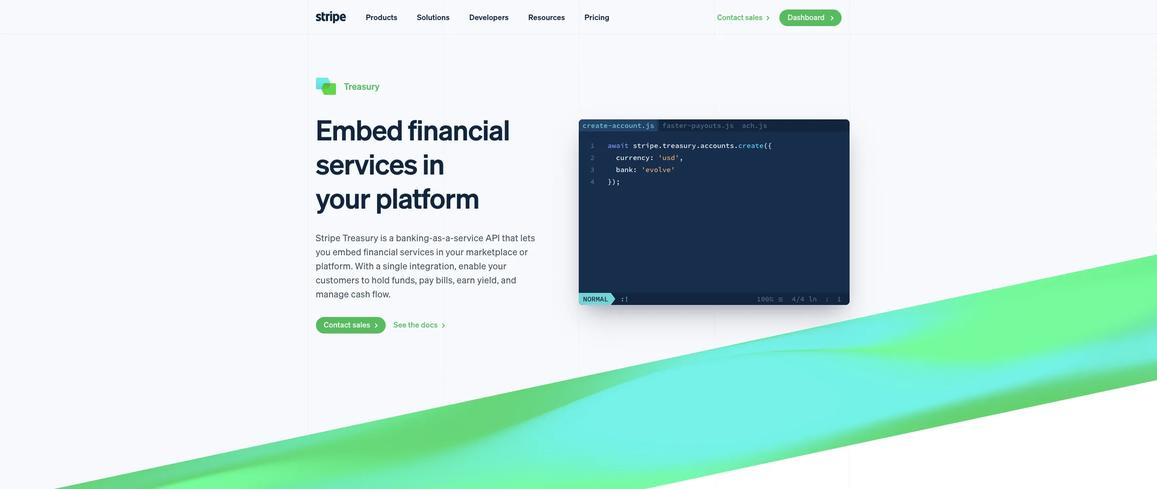Task type: vqa. For each thing, say whether or not it's contained in the screenshot.
:!
yes



Task type: locate. For each thing, give the bounding box(es) containing it.
1 horizontal spatial .
[[697, 141, 701, 150]]

payouts.js
[[692, 121, 734, 130]]

0 vertical spatial your
[[446, 246, 464, 257]]

treasury
[[663, 141, 697, 150]]

that
[[502, 232, 519, 243]]

contact for ach id
[[324, 320, 351, 330]]

: right ln
[[825, 295, 830, 304]]

1 vertical spatial ach
[[697, 314, 709, 321]]

0 horizontal spatial financial
[[364, 246, 398, 257]]

docs
[[421, 320, 438, 330]]

0 vertical spatial services
[[316, 146, 417, 181]]

1 horizontal spatial your
[[489, 260, 507, 272]]

contact for embed financial services in your platform
[[718, 12, 744, 22]]

a right the with
[[376, 260, 381, 272]]

1 horizontal spatial :
[[650, 153, 654, 162]]

. left (
[[734, 141, 739, 150]]

0 horizontal spatial contact sales link
[[316, 317, 386, 334]]

)
[[612, 177, 616, 186]]

platform.
[[316, 260, 353, 272]]

financial inside embed financial services in your platform
[[408, 111, 510, 147]]

dashboard link
[[780, 10, 842, 26]]

0 vertical spatial :
[[650, 153, 654, 162]]

pay
[[419, 274, 434, 286]]

: down currency
[[633, 165, 638, 174]]

1 up 2
[[591, 141, 595, 150]]

0 horizontal spatial ach
[[697, 314, 709, 321]]

1 vertical spatial 1
[[838, 295, 842, 304]]

solutions
[[417, 12, 450, 22]]

services inside embed financial services in your platform
[[316, 146, 417, 181]]

as-
[[433, 232, 446, 243]]

2 vertical spatial :
[[825, 295, 830, 304]]

the
[[408, 320, 420, 330]]

n
[[633, 295, 638, 304]]

0 horizontal spatial contact
[[324, 320, 351, 330]]

amount
[[783, 314, 805, 321]]

services
[[316, 146, 417, 181], [400, 246, 434, 257]]

yield,
[[477, 274, 499, 286]]

0 vertical spatial financial
[[408, 111, 510, 147]]

a
[[389, 232, 394, 243], [376, 260, 381, 272]]

1 for 1 2 3 4
[[591, 141, 595, 150]]

1 horizontal spatial financial
[[408, 111, 510, 147]]

}
[[608, 177, 612, 186]]

your down marketplace
[[489, 260, 507, 272]]

contact
[[718, 12, 744, 22], [324, 320, 351, 330]]

3 . from the left
[[734, 141, 739, 150]]

banking-
[[396, 232, 433, 243]]

faster-
[[663, 121, 692, 130]]

'evolve'
[[642, 165, 675, 174]]

faster-payouts.js
[[663, 121, 734, 130]]

1 vertical spatial contact
[[324, 320, 351, 330]]

1 horizontal spatial contact
[[718, 12, 744, 22]]

stripe
[[316, 232, 341, 243]]

contact sales link for embed financial services in your platform
[[718, 10, 772, 26]]

see
[[394, 320, 407, 330]]

:!
[[621, 295, 629, 304]]

:
[[650, 153, 654, 162], [633, 165, 638, 174], [825, 295, 830, 304]]

in
[[423, 146, 445, 181], [436, 246, 444, 257]]

0 horizontal spatial :
[[633, 165, 638, 174]]

a right the is at the top left of the page
[[389, 232, 394, 243]]

treasury image
[[316, 76, 336, 96]]

services inside stripe treasury is a banking-as-a-service api that lets you embed financial services in your marketplace or platform. with a single integration, enable your customers to hold funds, pay bills, earn yield, and manage cash flow.
[[400, 246, 434, 257]]

sales for ach id
[[353, 320, 371, 330]]

100%
[[757, 295, 774, 304]]

1 vertical spatial sales
[[353, 320, 371, 330]]

0 horizontal spatial 1
[[591, 141, 595, 150]]

cash
[[351, 288, 371, 300]]

0 vertical spatial 1
[[591, 141, 595, 150]]

sales
[[746, 12, 763, 22], [353, 320, 371, 330]]

1 horizontal spatial contact sales link
[[718, 10, 772, 26]]

1 up $1,000.00
[[838, 295, 842, 304]]

treasury right treasury icon
[[344, 80, 380, 92]]

financial
[[408, 111, 510, 147], [364, 246, 398, 257]]

your platform
[[316, 180, 480, 215]]

1 vertical spatial contact sales
[[324, 320, 372, 330]]

contact sales for ach id
[[324, 320, 372, 330]]

0 vertical spatial contact
[[718, 12, 744, 22]]

api
[[486, 232, 500, 243]]

financial inside stripe treasury is a banking-as-a-service api that lets you embed financial services in your marketplace or platform. with a single integration, enable your customers to hold funds, pay bills, earn yield, and manage cash flow.
[[364, 246, 398, 257]]

: down stripe
[[650, 153, 654, 162]]

embed financial services in your platform
[[316, 111, 510, 215]]

4
[[591, 177, 595, 186]]

contact sales link for ach id
[[316, 317, 386, 334]]

0 vertical spatial contact sales link
[[718, 10, 772, 26]]

. up 'usd'
[[659, 141, 663, 150]]

contact sales link
[[718, 10, 772, 26], [316, 317, 386, 334]]

dashboard
[[788, 12, 827, 22]]

ach
[[815, 298, 827, 305], [697, 314, 709, 321]]

,
[[680, 153, 684, 162]]

1 horizontal spatial sales
[[746, 12, 763, 22]]

1
[[591, 141, 595, 150], [838, 295, 842, 304]]

1 vertical spatial services
[[400, 246, 434, 257]]

stripe logo image
[[316, 11, 346, 23]]

1 for 1
[[838, 295, 842, 304]]

0 horizontal spatial .
[[659, 141, 663, 150]]

to
[[362, 274, 370, 286]]

0 vertical spatial a
[[389, 232, 394, 243]]

embed
[[333, 246, 362, 257]]

0 horizontal spatial sales
[[353, 320, 371, 330]]

ach up $1,000.00
[[815, 298, 827, 305]]

your down a- on the top
[[446, 246, 464, 257]]

stripe logo link
[[314, 9, 348, 25]]

1 horizontal spatial 1
[[838, 295, 842, 304]]

payment
[[729, 298, 752, 305]]

you
[[316, 246, 331, 257]]

:! n
[[621, 295, 638, 304]]

1 horizontal spatial contact sales
[[718, 12, 765, 22]]

1 horizontal spatial a
[[389, 232, 394, 243]]

3
[[591, 165, 595, 174]]

2
[[591, 153, 595, 162]]

contact sales
[[718, 12, 765, 22], [324, 320, 372, 330]]

1 vertical spatial treasury
[[343, 232, 379, 243]]

1 horizontal spatial ach
[[815, 298, 827, 305]]

ln
[[809, 295, 817, 304]]

treasury up embed
[[343, 232, 379, 243]]

0 vertical spatial treasury
[[344, 80, 380, 92]]

0 horizontal spatial contact sales
[[324, 320, 372, 330]]

1 vertical spatial a
[[376, 260, 381, 272]]

. down the faster-payouts.js
[[697, 141, 701, 150]]

1 vertical spatial financial
[[364, 246, 398, 257]]

1 vertical spatial :
[[633, 165, 638, 174]]

2 horizontal spatial .
[[734, 141, 739, 150]]

1 vertical spatial in
[[436, 246, 444, 257]]

12345678
[[729, 314, 755, 321]]

your
[[446, 246, 464, 257], [489, 260, 507, 272]]

treasury inside stripe treasury is a banking-as-a-service api that lets you embed financial services in your marketplace or platform. with a single integration, enable your customers to hold funds, pay bills, earn yield, and manage cash flow.
[[343, 232, 379, 243]]

funds,
[[392, 274, 417, 286]]

0 horizontal spatial a
[[376, 260, 381, 272]]

0 vertical spatial ach
[[815, 298, 827, 305]]

in inside stripe treasury is a banking-as-a-service api that lets you embed financial services in your marketplace or platform. with a single integration, enable your customers to hold funds, pay bills, earn yield, and manage cash flow.
[[436, 246, 444, 257]]

1 . from the left
[[659, 141, 663, 150]]

ach for ach
[[815, 298, 827, 305]]

1 vertical spatial contact sales link
[[316, 317, 386, 334]]

bank
[[616, 165, 633, 174]]

0 vertical spatial in
[[423, 146, 445, 181]]

☰
[[778, 295, 784, 304]]

(
[[764, 141, 768, 150]]

0 vertical spatial contact sales
[[718, 12, 765, 22]]

2 horizontal spatial :
[[825, 295, 830, 304]]

treasury
[[344, 80, 380, 92], [343, 232, 379, 243]]

0 vertical spatial sales
[[746, 12, 763, 22]]

ach left id
[[697, 314, 709, 321]]



Task type: describe. For each thing, give the bounding box(es) containing it.
accounts
[[701, 141, 734, 150]]

account.js
[[612, 121, 655, 130]]

and
[[501, 274, 517, 286]]

pricing
[[585, 12, 610, 22]]

a-
[[446, 232, 454, 243]]

stripe
[[633, 141, 659, 150]]

manage
[[316, 288, 349, 300]]

with
[[355, 260, 374, 272]]

ach id
[[697, 314, 716, 321]]

type
[[697, 298, 710, 305]]

4/4
[[792, 295, 805, 304]]

products
[[366, 12, 398, 22]]

2 . from the left
[[697, 141, 701, 150]]

create-account.js
[[583, 121, 655, 130]]

{
[[768, 141, 772, 150]]

currency
[[616, 153, 650, 162]]

customers
[[316, 274, 360, 286]]

4/4 ln
[[792, 295, 817, 304]]

pricing link
[[575, 6, 620, 28]]

'usd'
[[659, 153, 680, 162]]

earn
[[457, 274, 475, 286]]

is
[[381, 232, 387, 243]]

method
[[783, 298, 804, 305]]

service
[[454, 232, 484, 243]]

ach for ach id
[[697, 314, 709, 321]]

enable
[[459, 260, 487, 272]]

in inside embed financial services in your platform
[[423, 146, 445, 181]]

create
[[739, 141, 764, 150]]

contact sales for embed financial services in your platform
[[718, 12, 765, 22]]

see the docs link
[[394, 317, 447, 334]]

products button
[[356, 6, 408, 28]]

1 vertical spatial your
[[489, 260, 507, 272]]

0 horizontal spatial your
[[446, 246, 464, 257]]

100% ☰
[[757, 295, 784, 304]]

await
[[608, 141, 629, 150]]

ach.js
[[742, 121, 768, 130]]

flow.
[[373, 288, 391, 300]]

$1,000.00
[[815, 314, 841, 321]]

solutions button
[[407, 6, 460, 28]]

id
[[711, 314, 716, 321]]

single
[[383, 260, 408, 272]]

create-
[[583, 121, 612, 130]]

resources
[[529, 12, 565, 22]]

1 2 3 4
[[591, 141, 595, 186]]

or
[[520, 246, 528, 257]]

integration,
[[410, 260, 457, 272]]

sales for embed financial services in your platform
[[746, 12, 763, 22]]

stripe treasury is a banking-as-a-service api that lets you embed financial services in your marketplace or platform. with a single integration, enable your customers to hold funds, pay bills, earn yield, and manage cash flow.
[[316, 232, 536, 300]]

hold
[[372, 274, 390, 286]]

developers button
[[460, 6, 519, 28]]

embed
[[316, 111, 403, 147]]

await stripe . treasury . accounts . create ( { currency : 'usd' , bank : 'evolve' } ) ;
[[608, 141, 772, 186]]

lets
[[521, 232, 536, 243]]

normal
[[583, 295, 609, 304]]

see the docs
[[394, 320, 440, 330]]

marketplace
[[466, 246, 518, 257]]

;
[[616, 177, 621, 186]]

resources button
[[519, 6, 575, 28]]

bills,
[[436, 274, 455, 286]]

developers
[[470, 12, 509, 22]]



